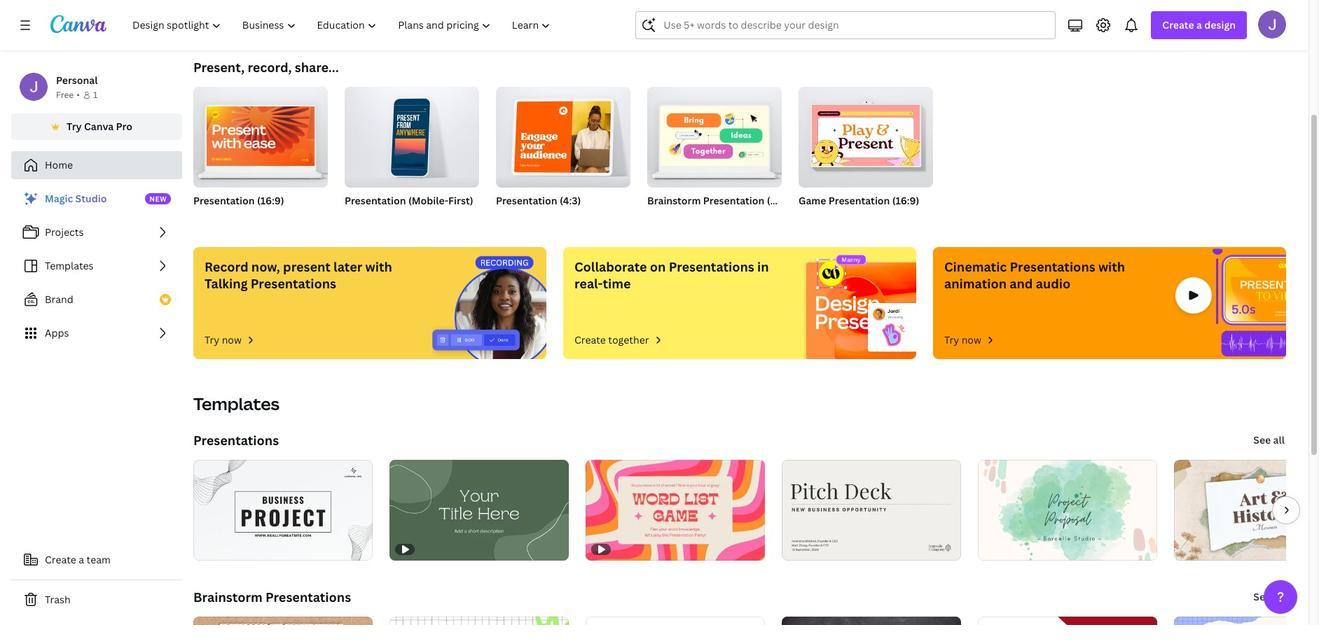 Task type: describe. For each thing, give the bounding box(es) containing it.
more
[[1043, 13, 1064, 25]]

real-
[[574, 275, 603, 292]]

1 vertical spatial templates
[[193, 392, 280, 415]]

audio
[[1036, 275, 1071, 292]]

game presentation (16:9) group
[[799, 81, 933, 226]]

see for brainstorm presentations
[[1253, 591, 1271, 604]]

see all for brainstorm presentations
[[1253, 591, 1285, 604]]

jacob simon image
[[1258, 11, 1286, 39]]

try canva pro
[[67, 120, 132, 133]]

see all for presentations
[[1253, 434, 1285, 447]]

animation
[[944, 275, 1007, 292]]

presentation (16:9)
[[193, 194, 284, 207]]

create for create a team
[[45, 553, 76, 567]]

together
[[608, 333, 649, 347]]

magic studio
[[45, 192, 107, 205]]

videos
[[804, 13, 832, 25]]

(16:9) for brainstorm presentation (16:9)
[[767, 194, 794, 207]]

brainstorm presentation (16:9) group
[[647, 81, 794, 226]]

presentations button
[[633, 0, 690, 36]]

presentation (mobile-first)
[[345, 194, 473, 207]]

presentations link
[[193, 432, 279, 449]]

later
[[334, 258, 362, 275]]

websites button
[[957, 0, 994, 36]]

group for presentation (16:9)
[[193, 81, 328, 188]]

new
[[149, 194, 167, 204]]

brainstorm for brainstorm presentations
[[193, 589, 263, 606]]

create a team
[[45, 553, 111, 567]]

(16:9) for game presentation (16:9)
[[892, 194, 919, 207]]

presentation (mobile-first) group
[[345, 81, 479, 226]]

record,
[[248, 59, 292, 76]]

you
[[426, 13, 441, 25]]

create a team button
[[11, 546, 182, 574]]

(mobile-
[[408, 194, 448, 207]]

5 presentation from the left
[[829, 194, 890, 207]]

home link
[[11, 151, 182, 179]]

in
[[757, 258, 769, 275]]

share...
[[295, 59, 339, 76]]

see for presentations
[[1253, 434, 1271, 447]]

apps link
[[11, 319, 182, 347]]

brainstorm for brainstorm presentation (16:9)
[[647, 194, 701, 207]]

studio
[[75, 192, 107, 205]]

all for presentations
[[1273, 434, 1285, 447]]

presentations inside record now, present later with talking presentations
[[251, 275, 336, 292]]

see all link for brainstorm presentations
[[1252, 584, 1286, 612]]

print
[[867, 13, 887, 25]]

group for presentation (4:3)
[[496, 81, 630, 188]]

products
[[889, 13, 926, 25]]

apps
[[45, 326, 69, 340]]

social media button
[[714, 0, 766, 36]]

presentation for presentation (4:3)
[[496, 194, 557, 207]]

presentations inside cinematic presentations with animation and audio
[[1010, 258, 1095, 275]]

trash link
[[11, 586, 182, 614]]

with inside record now, present later with talking presentations
[[365, 258, 392, 275]]

pro
[[116, 120, 132, 133]]

and
[[1010, 275, 1033, 292]]

docs
[[494, 13, 515, 25]]

talking
[[205, 275, 248, 292]]

brand
[[45, 293, 73, 306]]

group for brainstorm presentation (16:9)
[[647, 81, 782, 188]]

try inside button
[[67, 120, 82, 133]]

templates inside templates link
[[45, 259, 94, 273]]

create a design
[[1162, 18, 1236, 32]]

group for game presentation (16:9)
[[799, 81, 933, 188]]

for
[[411, 13, 424, 25]]

for you
[[411, 13, 441, 25]]

present, record, share...
[[193, 59, 339, 76]]

create for create a design
[[1162, 18, 1194, 32]]

Search search field
[[664, 12, 1028, 39]]

presentation (4:3) group
[[496, 81, 630, 226]]

canva
[[84, 120, 114, 133]]

present
[[283, 258, 331, 275]]

see all link for presentations
[[1252, 427, 1286, 455]]



Task type: locate. For each thing, give the bounding box(es) containing it.
try
[[67, 120, 82, 133], [205, 333, 219, 347], [944, 333, 959, 347]]

now down animation at the right top of the page
[[962, 333, 981, 347]]

presentation for presentation (mobile-first)
[[345, 194, 406, 207]]

print products button
[[867, 0, 926, 36]]

group up presentation (mobile-first)
[[345, 81, 479, 188]]

2 horizontal spatial create
[[1162, 18, 1194, 32]]

0 horizontal spatial now
[[222, 333, 242, 347]]

2 horizontal spatial (16:9)
[[892, 194, 919, 207]]

time
[[603, 275, 631, 292]]

print products
[[867, 13, 926, 25]]

1 presentation from the left
[[193, 194, 255, 207]]

(16:9) inside presentation (16:9) group
[[257, 194, 284, 207]]

team
[[87, 553, 111, 567]]

None search field
[[636, 11, 1056, 39]]

social
[[714, 13, 739, 25]]

1 vertical spatial brainstorm
[[193, 589, 263, 606]]

a inside "create a design" dropdown button
[[1197, 18, 1202, 32]]

record now, present later with talking presentations
[[205, 258, 392, 292]]

all for brainstorm presentations
[[1273, 591, 1285, 604]]

0 horizontal spatial brainstorm
[[193, 589, 263, 606]]

cinematic presentations with animation and audio
[[944, 258, 1125, 292]]

0 horizontal spatial try now
[[205, 333, 242, 347]]

list containing magic studio
[[11, 185, 182, 347]]

try now down the talking
[[205, 333, 242, 347]]

free
[[56, 89, 74, 101]]

create a design button
[[1151, 11, 1247, 39]]

5 group from the left
[[799, 81, 933, 188]]

projects
[[45, 226, 84, 239]]

1 vertical spatial create
[[574, 333, 606, 347]]

0 horizontal spatial try
[[67, 120, 82, 133]]

templates link
[[11, 252, 182, 280]]

group down present, record, share...
[[193, 81, 328, 188]]

1 see from the top
[[1253, 434, 1271, 447]]

try down animation at the right top of the page
[[944, 333, 959, 347]]

a left the team
[[79, 553, 84, 567]]

0 vertical spatial see all
[[1253, 434, 1285, 447]]

all
[[1273, 434, 1285, 447], [1273, 591, 1285, 604]]

(16:9) inside game presentation (16:9) group
[[892, 194, 919, 207]]

a
[[1197, 18, 1202, 32], [79, 553, 84, 567]]

2 (16:9) from the left
[[767, 194, 794, 207]]

2 all from the top
[[1273, 591, 1285, 604]]

(4:3)
[[560, 194, 581, 207]]

now
[[222, 333, 242, 347], [962, 333, 981, 347]]

templates down projects
[[45, 259, 94, 273]]

now for cinematic presentations with animation and audio
[[962, 333, 981, 347]]

docs button
[[488, 0, 521, 36]]

presentation (16:9) group
[[193, 81, 328, 226]]

1 try now from the left
[[205, 333, 242, 347]]

with inside cinematic presentations with animation and audio
[[1098, 258, 1125, 275]]

1 vertical spatial all
[[1273, 591, 1285, 604]]

2 presentation from the left
[[345, 194, 406, 207]]

a for design
[[1197, 18, 1202, 32]]

1 horizontal spatial create
[[574, 333, 606, 347]]

3 presentation from the left
[[496, 194, 557, 207]]

0 horizontal spatial templates
[[45, 259, 94, 273]]

1 horizontal spatial now
[[962, 333, 981, 347]]

create left the design
[[1162, 18, 1194, 32]]

with right later
[[365, 258, 392, 275]]

0 vertical spatial see
[[1253, 434, 1271, 447]]

media
[[741, 13, 766, 25]]

presentations inside collaborate on presentations in real-time
[[669, 258, 754, 275]]

2 horizontal spatial try
[[944, 333, 959, 347]]

more button
[[1037, 0, 1070, 36]]

1 vertical spatial a
[[79, 553, 84, 567]]

1
[[93, 89, 98, 101]]

create for create together
[[574, 333, 606, 347]]

1 vertical spatial see all
[[1253, 591, 1285, 604]]

2 see all from the top
[[1253, 591, 1285, 604]]

1 horizontal spatial a
[[1197, 18, 1202, 32]]

see all link
[[1252, 427, 1286, 455], [1252, 584, 1286, 612]]

projects link
[[11, 219, 182, 247]]

game presentation (16:9)
[[799, 194, 919, 207]]

0 vertical spatial templates
[[45, 259, 94, 273]]

try now
[[205, 333, 242, 347], [944, 333, 981, 347]]

try now for record now, present later with talking presentations
[[205, 333, 242, 347]]

list
[[11, 185, 182, 347]]

top level navigation element
[[123, 11, 563, 39]]

4 group from the left
[[647, 81, 782, 188]]

present,
[[193, 59, 245, 76]]

0 horizontal spatial (16:9)
[[257, 194, 284, 207]]

3 group from the left
[[496, 81, 630, 188]]

see
[[1253, 434, 1271, 447], [1253, 591, 1271, 604]]

videos button
[[801, 0, 835, 36]]

2 group from the left
[[345, 81, 479, 188]]

0 horizontal spatial with
[[365, 258, 392, 275]]

create together
[[574, 333, 649, 347]]

templates up presentations link
[[193, 392, 280, 415]]

brainstorm presentation (16:9)
[[647, 194, 794, 207]]

presentation (4:3)
[[496, 194, 581, 207]]

brainstorm presentations
[[193, 589, 351, 606]]

1 horizontal spatial (16:9)
[[767, 194, 794, 207]]

create inside dropdown button
[[1162, 18, 1194, 32]]

now,
[[251, 258, 280, 275]]

brainstorm presentations link
[[193, 589, 351, 606]]

a for team
[[79, 553, 84, 567]]

1 all from the top
[[1273, 434, 1285, 447]]

1 see all from the top
[[1253, 434, 1285, 447]]

brainstorm
[[647, 194, 701, 207], [193, 589, 263, 606]]

collaborate on presentations in real-time
[[574, 258, 769, 292]]

create left together
[[574, 333, 606, 347]]

0 vertical spatial all
[[1273, 434, 1285, 447]]

1 horizontal spatial templates
[[193, 392, 280, 415]]

group up brainstorm presentation (16:9)
[[647, 81, 782, 188]]

design
[[1204, 18, 1236, 32]]

magic
[[45, 192, 73, 205]]

try now down animation at the right top of the page
[[944, 333, 981, 347]]

try canva pro button
[[11, 113, 182, 140]]

(16:9)
[[257, 194, 284, 207], [767, 194, 794, 207], [892, 194, 919, 207]]

0 horizontal spatial create
[[45, 553, 76, 567]]

presentation
[[193, 194, 255, 207], [345, 194, 406, 207], [496, 194, 557, 207], [703, 194, 765, 207], [829, 194, 890, 207]]

trash
[[45, 593, 70, 607]]

record
[[205, 258, 248, 275]]

free •
[[56, 89, 80, 101]]

brainstorm inside group
[[647, 194, 701, 207]]

see all
[[1253, 434, 1285, 447], [1253, 591, 1285, 604]]

personal
[[56, 74, 98, 87]]

1 horizontal spatial try
[[205, 333, 219, 347]]

templates
[[45, 259, 94, 273], [193, 392, 280, 415]]

1 horizontal spatial with
[[1098, 258, 1125, 275]]

0 vertical spatial brainstorm
[[647, 194, 701, 207]]

game
[[799, 194, 826, 207]]

presentation inside 'group'
[[345, 194, 406, 207]]

for you button
[[409, 0, 443, 36]]

1 horizontal spatial brainstorm
[[647, 194, 701, 207]]

2 now from the left
[[962, 333, 981, 347]]

2 see from the top
[[1253, 591, 1271, 604]]

1 group from the left
[[193, 81, 328, 188]]

social media
[[714, 13, 766, 25]]

a inside create a team button
[[79, 553, 84, 567]]

2 vertical spatial create
[[45, 553, 76, 567]]

create left the team
[[45, 553, 76, 567]]

with
[[365, 258, 392, 275], [1098, 258, 1125, 275]]

0 vertical spatial see all link
[[1252, 427, 1286, 455]]

3 (16:9) from the left
[[892, 194, 919, 207]]

presentations
[[633, 13, 690, 25], [669, 258, 754, 275], [1010, 258, 1095, 275], [251, 275, 336, 292], [193, 432, 279, 449], [266, 589, 351, 606]]

1 see all link from the top
[[1252, 427, 1286, 455]]

presentation for presentation (16:9)
[[193, 194, 255, 207]]

brand link
[[11, 286, 182, 314]]

1 now from the left
[[222, 333, 242, 347]]

try for cinematic presentations with animation and audio
[[944, 333, 959, 347]]

4 presentation from the left
[[703, 194, 765, 207]]

2 see all link from the top
[[1252, 584, 1286, 612]]

1 vertical spatial see
[[1253, 591, 1271, 604]]

(16:9) inside brainstorm presentation (16:9) group
[[767, 194, 794, 207]]

create
[[1162, 18, 1194, 32], [574, 333, 606, 347], [45, 553, 76, 567]]

home
[[45, 158, 73, 172]]

1 vertical spatial see all link
[[1252, 584, 1286, 612]]

try left canva
[[67, 120, 82, 133]]

first)
[[448, 194, 473, 207]]

try down the talking
[[205, 333, 219, 347]]

now down the talking
[[222, 333, 242, 347]]

0 vertical spatial create
[[1162, 18, 1194, 32]]

0 vertical spatial a
[[1197, 18, 1202, 32]]

with right audio
[[1098, 258, 1125, 275]]

•
[[77, 89, 80, 101]]

group
[[193, 81, 328, 188], [345, 81, 479, 188], [496, 81, 630, 188], [647, 81, 782, 188], [799, 81, 933, 188]]

group for presentation (mobile-first)
[[345, 81, 479, 188]]

collaborate
[[574, 258, 647, 275]]

1 with from the left
[[365, 258, 392, 275]]

group up (4:3)
[[496, 81, 630, 188]]

cinematic
[[944, 258, 1007, 275]]

create inside button
[[45, 553, 76, 567]]

group inside brainstorm presentation (16:9) group
[[647, 81, 782, 188]]

try for record now, present later with talking presentations
[[205, 333, 219, 347]]

2 try now from the left
[[944, 333, 981, 347]]

0 horizontal spatial a
[[79, 553, 84, 567]]

2 with from the left
[[1098, 258, 1125, 275]]

websites
[[957, 13, 994, 25]]

a left the design
[[1197, 18, 1202, 32]]

1 horizontal spatial try now
[[944, 333, 981, 347]]

1 (16:9) from the left
[[257, 194, 284, 207]]

try now for cinematic presentations with animation and audio
[[944, 333, 981, 347]]

now for record now, present later with talking presentations
[[222, 333, 242, 347]]

group up game presentation (16:9)
[[799, 81, 933, 188]]

on
[[650, 258, 666, 275]]



Task type: vqa. For each thing, say whether or not it's contained in the screenshot.
bottommost "your"
no



